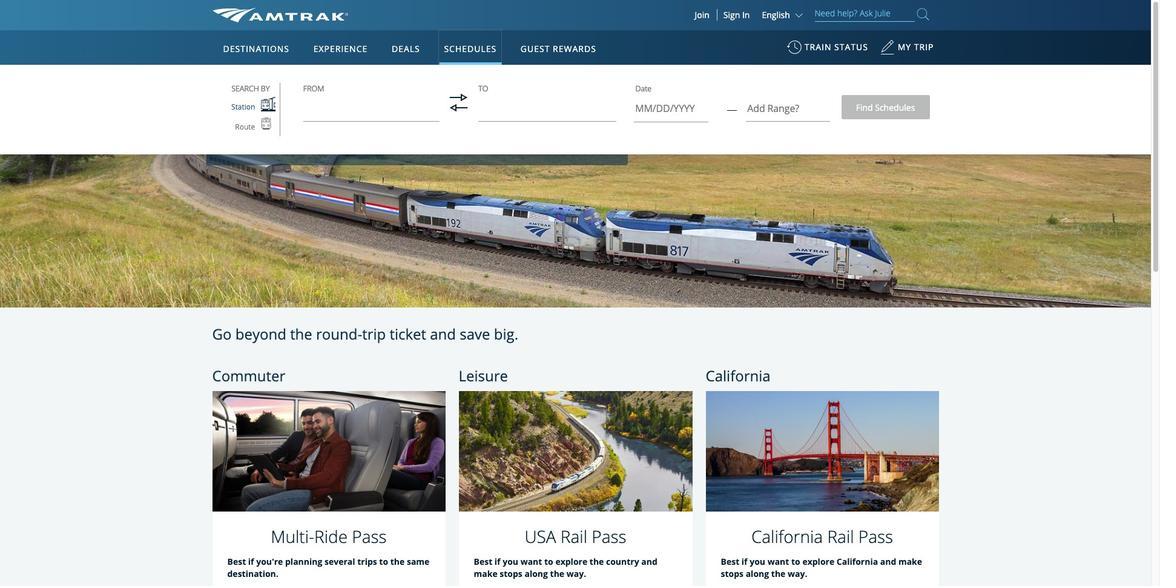 Task type: locate. For each thing, give the bounding box(es) containing it.
Type a date, or use enter to open, escape to close the calendar, page down for next month and page up for previous month field
[[634, 98, 709, 122]]

rail up best if you want to explore california and make stops along the way.
[[828, 525, 855, 548]]

go beyond the round-trip ticket and save big.
[[212, 324, 519, 344]]

3 best from the left
[[721, 556, 740, 568]]

1 best from the left
[[227, 556, 246, 568]]

destinations button
[[218, 32, 294, 66]]

the inside best if you want to explore california and make stops along the way.
[[772, 568, 786, 580]]

the left country
[[590, 556, 604, 568]]

go
[[212, 324, 232, 344]]

0 horizontal spatial make
[[474, 568, 498, 580]]

if inside best if you're planning several trips to the same destination.
[[248, 556, 254, 568]]

1 horizontal spatial to
[[545, 556, 554, 568]]

california
[[706, 366, 771, 386], [752, 525, 823, 548], [837, 556, 879, 568]]

None field
[[303, 95, 440, 128], [478, 95, 617, 128], [303, 95, 440, 128], [478, 95, 617, 128]]

save
[[460, 324, 490, 344]]

guest
[[521, 43, 550, 55]]

commuter
[[212, 366, 285, 386]]

explore down usa rail pass
[[556, 556, 588, 568]]

0 horizontal spatial multi-
[[271, 525, 314, 548]]

way. inside best if you want to explore california and make stops along the way.
[[788, 568, 808, 580]]

you inside best if you want to explore the country and make stops along the way.
[[503, 556, 519, 568]]

train status link
[[787, 36, 869, 65]]

0 vertical spatial california
[[706, 366, 771, 386]]

3 to from the left
[[792, 556, 801, 568]]

trip
[[362, 324, 386, 344]]

explore for california
[[803, 556, 835, 568]]

2 best from the left
[[474, 556, 493, 568]]

multi-
[[319, 115, 389, 152], [271, 525, 314, 548]]

1 horizontal spatial pass
[[592, 525, 627, 548]]

1 you from the left
[[503, 556, 519, 568]]

2 want from the left
[[768, 556, 790, 568]]

3 if from the left
[[742, 556, 748, 568]]

0 horizontal spatial want
[[521, 556, 542, 568]]

way.
[[567, 568, 587, 580], [788, 568, 808, 580]]

2 stops from the left
[[721, 568, 744, 580]]

destination.
[[227, 568, 279, 580]]

route button
[[229, 118, 272, 136]]

banner containing join
[[0, 0, 1152, 280]]

beyond
[[235, 324, 286, 344]]

ticket
[[390, 324, 427, 344]]

to for usa
[[545, 556, 554, 568]]

2 if from the left
[[495, 556, 501, 568]]

to
[[478, 83, 488, 94]]

banner
[[0, 0, 1152, 280]]

planning
[[285, 556, 323, 568]]

range?
[[768, 101, 800, 115]]

rail up best if you want to explore the country and make stops along the way.
[[561, 525, 588, 548]]

2 horizontal spatial to
[[792, 556, 801, 568]]

2 along from the left
[[746, 568, 769, 580]]

schedules link
[[439, 30, 502, 65]]

2 pass from the left
[[592, 525, 627, 548]]

california zephyr leaving colorado image
[[0, 0, 1152, 359]]

california inside best if you want to explore california and make stops along the way.
[[837, 556, 879, 568]]

the down 'california rail pass' at the right of page
[[772, 568, 786, 580]]

the inside best if you're planning several trips to the same destination.
[[391, 556, 405, 568]]

0 horizontal spatial ride
[[314, 525, 348, 548]]

3 pass from the left
[[859, 525, 894, 548]]

1 horizontal spatial best
[[474, 556, 493, 568]]

train
[[805, 41, 832, 53]]

if for multi-
[[248, 556, 254, 568]]

1 explore from the left
[[556, 556, 588, 568]]

along inside best if you want to explore the country and make stops along the way.
[[525, 568, 548, 580]]

2 horizontal spatial and
[[881, 556, 897, 568]]

2 horizontal spatial if
[[742, 556, 748, 568]]

to inside best if you want to explore the country and make stops along the way.
[[545, 556, 554, 568]]

0 horizontal spatial pass
[[352, 525, 387, 548]]

you for usa rail pass
[[503, 556, 519, 568]]

ride left the &
[[389, 115, 443, 152]]

2 horizontal spatial best
[[721, 556, 740, 568]]

the left the round-
[[290, 324, 312, 344]]

1 horizontal spatial you
[[750, 556, 766, 568]]

previous image
[[11, 179, 27, 195]]

0 horizontal spatial to
[[379, 556, 388, 568]]

0 horizontal spatial along
[[525, 568, 548, 580]]

add range? button
[[746, 81, 830, 121]]

explore inside best if you want to explore california and make stops along the way.
[[803, 556, 835, 568]]

round-
[[316, 324, 362, 344]]

explore
[[556, 556, 588, 568], [803, 556, 835, 568]]

in
[[743, 9, 750, 21]]

1 horizontal spatial along
[[746, 568, 769, 580]]

2 vertical spatial california
[[837, 556, 879, 568]]

way. down 'california rail pass' at the right of page
[[788, 568, 808, 580]]

to down usa
[[545, 556, 554, 568]]

explore down 'california rail pass' at the right of page
[[803, 556, 835, 568]]

0 horizontal spatial best
[[227, 556, 246, 568]]

1 horizontal spatial explore
[[803, 556, 835, 568]]

stops inside best if you want to explore the country and make stops along the way.
[[500, 568, 523, 580]]

to for california
[[792, 556, 801, 568]]

and
[[430, 324, 456, 344], [642, 556, 658, 568], [881, 556, 897, 568]]

my trip button
[[881, 36, 934, 65]]

multi-ride pass
[[271, 525, 387, 548]]

sign in button
[[724, 9, 750, 21]]

experience button
[[309, 32, 373, 66]]

best if you want to explore california and make stops along the way.
[[721, 556, 923, 580]]

if inside best if you want to explore california and make stops along the way.
[[742, 556, 748, 568]]

you inside best if you want to explore california and make stops along the way.
[[750, 556, 766, 568]]

if for california
[[742, 556, 748, 568]]

stops
[[500, 568, 523, 580], [721, 568, 744, 580]]

usa
[[525, 525, 557, 548]]

best inside best if you're planning several trips to the same destination.
[[227, 556, 246, 568]]

guest rewards button
[[516, 32, 601, 66]]

0 vertical spatial multi-
[[319, 115, 389, 152]]

best if you're planning several trips to the same destination.
[[227, 556, 430, 580]]

the
[[290, 324, 312, 344], [391, 556, 405, 568], [590, 556, 604, 568], [550, 568, 565, 580], [772, 568, 786, 580]]

if inside best if you want to explore the country and make stops along the way.
[[495, 556, 501, 568]]

1 horizontal spatial stops
[[721, 568, 744, 580]]

english button
[[762, 9, 806, 21]]

way. down usa rail pass
[[567, 568, 587, 580]]

the left the same
[[391, 556, 405, 568]]

want down 'california rail pass' at the right of page
[[768, 556, 790, 568]]

if for usa
[[495, 556, 501, 568]]

want inside best if you want to explore the country and make stops along the way.
[[521, 556, 542, 568]]

to down 'california rail pass' at the right of page
[[792, 556, 801, 568]]

2 horizontal spatial rail
[[828, 525, 855, 548]]

1 want from the left
[[521, 556, 542, 568]]

to inside best if you want to explore california and make stops along the way.
[[792, 556, 801, 568]]

date
[[636, 83, 652, 94]]

best for california
[[721, 556, 740, 568]]

rail
[[476, 115, 519, 152], [561, 525, 588, 548], [828, 525, 855, 548]]

rail right the &
[[476, 115, 519, 152]]

1 horizontal spatial if
[[495, 556, 501, 568]]

1 horizontal spatial want
[[768, 556, 790, 568]]

1 vertical spatial california
[[752, 525, 823, 548]]

search
[[232, 83, 259, 94]]

by
[[261, 83, 270, 94]]

explore for usa
[[556, 556, 588, 568]]

1 along from the left
[[525, 568, 548, 580]]

make inside best if you want to explore california and make stops along the way.
[[899, 556, 923, 568]]

1 to from the left
[[379, 556, 388, 568]]

ride up several
[[314, 525, 348, 548]]

1 vertical spatial multi-
[[271, 525, 314, 548]]

explore inside best if you want to explore the country and make stops along the way.
[[556, 556, 588, 568]]

want inside best if you want to explore california and make stops along the way.
[[768, 556, 790, 568]]

1 vertical spatial make
[[474, 568, 498, 580]]

search icon image
[[918, 6, 930, 22]]

2 way. from the left
[[788, 568, 808, 580]]

2 to from the left
[[545, 556, 554, 568]]

want for usa rail pass
[[521, 556, 542, 568]]

1 way. from the left
[[567, 568, 587, 580]]

station_icon image
[[261, 97, 276, 111]]

want
[[521, 556, 542, 568], [768, 556, 790, 568]]

1 horizontal spatial and
[[642, 556, 658, 568]]

if
[[248, 556, 254, 568], [495, 556, 501, 568], [742, 556, 748, 568]]

best
[[227, 556, 246, 568], [474, 556, 493, 568], [721, 556, 740, 568]]

best inside best if you want to explore california and make stops along the way.
[[721, 556, 740, 568]]

1 horizontal spatial make
[[899, 556, 923, 568]]

to right trips
[[379, 556, 388, 568]]

2 you from the left
[[750, 556, 766, 568]]

1 horizontal spatial rail
[[561, 525, 588, 548]]

rail for california
[[828, 525, 855, 548]]

0 vertical spatial make
[[899, 556, 923, 568]]

1 pass from the left
[[352, 525, 387, 548]]

Please enter your search item search field
[[815, 6, 915, 22]]

best for multi-
[[227, 556, 246, 568]]

0 horizontal spatial if
[[248, 556, 254, 568]]

1 vertical spatial ride
[[314, 525, 348, 548]]

0 horizontal spatial you
[[503, 556, 519, 568]]

amtrak
[[224, 115, 312, 152]]

2 horizontal spatial pass
[[859, 525, 894, 548]]

to
[[379, 556, 388, 568], [545, 556, 554, 568], [792, 556, 801, 568]]

0 horizontal spatial stops
[[500, 568, 523, 580]]

1 if from the left
[[248, 556, 254, 568]]

destinations
[[223, 43, 290, 55]]

0 horizontal spatial explore
[[556, 556, 588, 568]]

ride
[[389, 115, 443, 152], [314, 525, 348, 548]]

and inside best if you want to explore the country and make stops along the way.
[[642, 556, 658, 568]]

application
[[257, 101, 548, 271]]

want down usa
[[521, 556, 542, 568]]

usa rail pass
[[525, 525, 627, 548]]

1 stops from the left
[[500, 568, 523, 580]]

station
[[231, 102, 255, 112]]

0 vertical spatial ride
[[389, 115, 443, 152]]

pass for california rail pass
[[859, 525, 894, 548]]

from
[[303, 83, 324, 94]]

pass
[[352, 525, 387, 548], [592, 525, 627, 548], [859, 525, 894, 548]]

rewards
[[553, 43, 597, 55]]

along
[[525, 568, 548, 580], [746, 568, 769, 580]]

1 horizontal spatial way.
[[788, 568, 808, 580]]

make
[[899, 556, 923, 568], [474, 568, 498, 580]]

0 horizontal spatial way.
[[567, 568, 587, 580]]

2 explore from the left
[[803, 556, 835, 568]]

best inside best if you want to explore the country and make stops along the way.
[[474, 556, 493, 568]]

you
[[503, 556, 519, 568], [750, 556, 766, 568]]

along inside best if you want to explore california and make stops along the way.
[[746, 568, 769, 580]]

you're
[[256, 556, 283, 568]]



Task type: vqa. For each thing, say whether or not it's contained in the screenshot.
Previous icon
yes



Task type: describe. For each thing, give the bounding box(es) containing it.
rail for usa
[[561, 525, 588, 548]]

best for usa
[[474, 556, 493, 568]]

same
[[407, 556, 430, 568]]

0 horizontal spatial rail
[[476, 115, 519, 152]]

amtrak image
[[212, 8, 348, 22]]

search by
[[232, 83, 270, 94]]

california for california
[[706, 366, 771, 386]]

way. inside best if you want to explore the country and make stops along the way.
[[567, 568, 587, 580]]

you for california rail pass
[[750, 556, 766, 568]]

amtrak multi-ride & rail passes
[[224, 115, 610, 152]]

sign
[[724, 9, 741, 21]]

deals button
[[387, 32, 425, 66]]

1 horizontal spatial ride
[[389, 115, 443, 152]]

california for california rail pass
[[752, 525, 823, 548]]

want for california rail pass
[[768, 556, 790, 568]]

leisure
[[459, 366, 508, 386]]

pass for usa rail pass
[[592, 525, 627, 548]]

trip
[[915, 41, 934, 53]]

country
[[606, 556, 640, 568]]

to inside best if you're planning several trips to the same destination.
[[379, 556, 388, 568]]

make inside best if you want to explore the country and make stops along the way.
[[474, 568, 498, 580]]

trips
[[358, 556, 377, 568]]

deals
[[392, 43, 420, 55]]

experience
[[314, 43, 368, 55]]

route
[[235, 121, 255, 132]]

join
[[695, 9, 710, 21]]

and inside best if you want to explore california and make stops along the way.
[[881, 556, 897, 568]]

station button
[[225, 97, 276, 118]]

stops inside best if you want to explore california and make stops along the way.
[[721, 568, 744, 580]]

the down usa
[[550, 568, 565, 580]]

my
[[898, 41, 912, 53]]

guest rewards
[[521, 43, 597, 55]]

status
[[835, 41, 869, 53]]

best if you want to explore the country and make stops along the way.
[[474, 556, 658, 580]]

sign in
[[724, 9, 750, 21]]

add range?
[[748, 101, 800, 115]]

1 horizontal spatial multi-
[[319, 115, 389, 152]]

my trip
[[898, 41, 934, 53]]

pass for multi-ride pass
[[352, 525, 387, 548]]

big.
[[494, 324, 519, 344]]

join button
[[688, 9, 718, 21]]

&
[[450, 115, 469, 152]]

route_icon image
[[261, 118, 272, 130]]

english
[[762, 9, 791, 21]]

add
[[748, 101, 766, 115]]

california rail pass
[[752, 525, 894, 548]]

regions map image
[[257, 101, 548, 271]]

schedules
[[444, 43, 497, 55]]

0 horizontal spatial and
[[430, 324, 456, 344]]

passes
[[526, 115, 610, 152]]

next image
[[1124, 179, 1140, 195]]

train status
[[805, 41, 869, 53]]

several
[[325, 556, 355, 568]]



